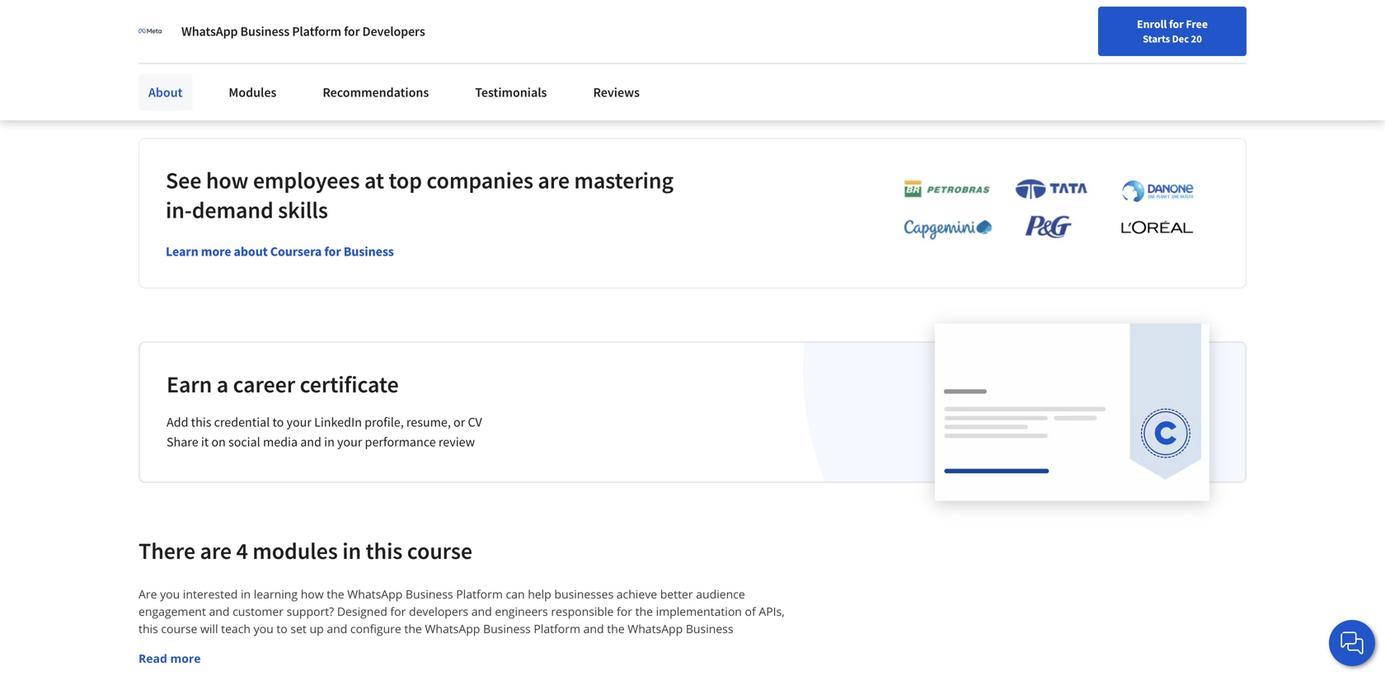 Task type: vqa. For each thing, say whether or not it's contained in the screenshot.
LEARN MORE ABOUT COURSERA FOR BUSINESS
yes



Task type: locate. For each thing, give the bounding box(es) containing it.
chat with us image
[[1339, 630, 1365, 656]]

whatsapp right meta image on the top
[[181, 23, 238, 40]]

designed
[[337, 604, 387, 619]]

1 vertical spatial platform
[[456, 586, 503, 602]]

audience
[[696, 586, 745, 602]]

this up designed
[[366, 537, 403, 565]]

english
[[1069, 52, 1109, 68]]

more right read on the left of the page
[[170, 651, 201, 666]]

show notifications image
[[1163, 54, 1182, 73]]

your right find
[[951, 52, 973, 67]]

shareable certificate
[[139, 18, 254, 34]]

in down linkedin
[[324, 434, 335, 450]]

how up demand
[[206, 166, 248, 195]]

1 horizontal spatial certificate
[[300, 370, 399, 399]]

are you interested in learning how the whatsapp business platform can help businesses achieve better audience engagement and customer support? designed for developers and engineers responsible for the implementation of apis, this course will teach you to set up and configure the whatsapp business platform and the whatsapp business management api. read more
[[139, 586, 788, 666]]

platform
[[292, 23, 341, 40], [456, 586, 503, 602], [534, 621, 580, 637]]

course up developers at bottom
[[407, 537, 472, 565]]

platform left developers at the left top
[[292, 23, 341, 40]]

in right the 'modules' at the bottom of the page
[[342, 537, 361, 565]]

your down linkedin
[[337, 434, 362, 450]]

0 horizontal spatial this
[[139, 621, 158, 637]]

0 horizontal spatial platform
[[292, 23, 341, 40]]

in-
[[166, 196, 192, 224]]

0 vertical spatial are
[[538, 166, 570, 195]]

0 horizontal spatial in
[[241, 586, 251, 602]]

whatsapp
[[181, 23, 238, 40], [347, 586, 403, 602], [425, 621, 480, 637], [628, 621, 683, 637]]

will
[[200, 621, 218, 637]]

you down customer at bottom
[[254, 621, 274, 637]]

1 horizontal spatial this
[[191, 414, 211, 431]]

0 vertical spatial in
[[324, 434, 335, 450]]

business down engineers
[[483, 621, 531, 637]]

of
[[745, 604, 756, 619]]

configure
[[350, 621, 401, 637]]

find your new career link
[[919, 49, 1039, 70]]

whatsapp down developers at bottom
[[425, 621, 480, 637]]

media
[[263, 434, 298, 450]]

0 horizontal spatial you
[[160, 586, 180, 602]]

the
[[327, 586, 344, 602], [635, 604, 653, 619], [404, 621, 422, 637], [607, 621, 625, 637]]

1 vertical spatial to
[[276, 621, 288, 637]]

1 vertical spatial course
[[161, 621, 197, 637]]

1 horizontal spatial in
[[324, 434, 335, 450]]

about
[[234, 243, 268, 260]]

0 horizontal spatial certificate
[[197, 18, 254, 34]]

api.
[[213, 638, 234, 654]]

in
[[324, 434, 335, 450], [342, 537, 361, 565], [241, 586, 251, 602]]

0 vertical spatial this
[[191, 414, 211, 431]]

mastering
[[574, 166, 674, 195]]

your
[[951, 52, 973, 67], [287, 414, 312, 431], [337, 434, 362, 450]]

there
[[139, 537, 195, 565]]

and right "up" on the bottom of page
[[327, 621, 347, 637]]

business down implementation
[[686, 621, 733, 637]]

0 vertical spatial how
[[206, 166, 248, 195]]

2 vertical spatial in
[[241, 586, 251, 602]]

this up it
[[191, 414, 211, 431]]

to inside are you interested in learning how the whatsapp business platform can help businesses achieve better audience engagement and customer support? designed for developers and engineers responsible for the implementation of apis, this course will teach you to set up and configure the whatsapp business platform and the whatsapp business management api. read more
[[276, 621, 288, 637]]

how
[[206, 166, 248, 195], [301, 586, 324, 602]]

1 vertical spatial this
[[366, 537, 403, 565]]

are left 4
[[200, 537, 232, 565]]

this down engagement
[[139, 621, 158, 637]]

platform left can
[[456, 586, 503, 602]]

0 horizontal spatial are
[[200, 537, 232, 565]]

coursera
[[270, 243, 322, 260]]

2 horizontal spatial in
[[342, 537, 361, 565]]

1 vertical spatial how
[[301, 586, 324, 602]]

the down responsible
[[607, 621, 625, 637]]

2 horizontal spatial your
[[951, 52, 973, 67]]

for up the dec
[[1169, 16, 1184, 31]]

coursera career certificate image
[[935, 324, 1210, 500]]

1 horizontal spatial platform
[[456, 586, 503, 602]]

2 vertical spatial this
[[139, 621, 158, 637]]

support?
[[287, 604, 334, 619]]

1 horizontal spatial are
[[538, 166, 570, 195]]

for up configure
[[390, 604, 406, 619]]

0 vertical spatial your
[[951, 52, 973, 67]]

review
[[438, 434, 475, 450]]

starts
[[1143, 32, 1170, 45]]

modules link
[[219, 74, 286, 110]]

certificate right shareable
[[197, 18, 254, 34]]

and down responsible
[[583, 621, 604, 637]]

meta image
[[139, 20, 162, 43]]

0 horizontal spatial course
[[161, 621, 197, 637]]

1 vertical spatial certificate
[[300, 370, 399, 399]]

course up management
[[161, 621, 197, 637]]

more inside are you interested in learning how the whatsapp business platform can help businesses achieve better audience engagement and customer support? designed for developers and engineers responsible for the implementation of apis, this course will teach you to set up and configure the whatsapp business platform and the whatsapp business management api. read more
[[170, 651, 201, 666]]

1 vertical spatial you
[[254, 621, 274, 637]]

0 vertical spatial to
[[272, 414, 284, 431]]

course
[[407, 537, 472, 565], [161, 621, 197, 637]]

in up customer at bottom
[[241, 586, 251, 602]]

a
[[217, 370, 228, 399]]

for
[[1169, 16, 1184, 31], [344, 23, 360, 40], [324, 243, 341, 260], [390, 604, 406, 619], [617, 604, 632, 619]]

and right media
[[300, 434, 321, 450]]

can
[[506, 586, 525, 602]]

teach
[[221, 621, 251, 637]]

how inside see how employees at top companies are mastering in-demand skills
[[206, 166, 248, 195]]

platform down responsible
[[534, 621, 580, 637]]

to up media
[[272, 414, 284, 431]]

to left set
[[276, 621, 288, 637]]

learn more about coursera for business link
[[166, 243, 394, 260]]

0 vertical spatial course
[[407, 537, 472, 565]]

companies
[[427, 166, 533, 195]]

interested
[[183, 586, 238, 602]]

skills
[[278, 196, 328, 224]]

modules
[[252, 537, 338, 565]]

the down developers at bottom
[[404, 621, 422, 637]]

cv
[[468, 414, 482, 431]]

read
[[139, 651, 167, 666]]

2 horizontal spatial this
[[366, 537, 403, 565]]

social
[[228, 434, 260, 450]]

are
[[538, 166, 570, 195], [200, 537, 232, 565]]

dec
[[1172, 32, 1189, 45]]

see how employees at top companies are mastering in-demand skills
[[166, 166, 674, 224]]

it
[[201, 434, 209, 450]]

2 horizontal spatial platform
[[534, 621, 580, 637]]

learn
[[166, 243, 198, 260]]

how up the support?
[[301, 586, 324, 602]]

to inside 'add this credential to your linkedin profile, resume, or cv share it on social media and in your performance review'
[[272, 414, 284, 431]]

employees
[[253, 166, 360, 195]]

certificate
[[197, 18, 254, 34], [300, 370, 399, 399]]

more
[[201, 243, 231, 260], [170, 651, 201, 666]]

are left mastering
[[538, 166, 570, 195]]

None search field
[[235, 43, 631, 76]]

new
[[975, 52, 997, 67]]

whatsapp business platform for developers
[[181, 23, 425, 40]]

engagement
[[139, 604, 206, 619]]

1 vertical spatial are
[[200, 537, 232, 565]]

more right learn
[[201, 243, 231, 260]]

your up media
[[287, 414, 312, 431]]

you up engagement
[[160, 586, 180, 602]]

certificate up linkedin
[[300, 370, 399, 399]]

2 vertical spatial your
[[337, 434, 362, 450]]

0 vertical spatial platform
[[292, 23, 341, 40]]

top
[[389, 166, 422, 195]]

0 horizontal spatial how
[[206, 166, 248, 195]]

to
[[272, 414, 284, 431], [276, 621, 288, 637]]

find
[[927, 52, 949, 67]]

1 vertical spatial more
[[170, 651, 201, 666]]

2 vertical spatial platform
[[534, 621, 580, 637]]

you
[[160, 586, 180, 602], [254, 621, 274, 637]]

credential
[[214, 414, 270, 431]]

1 vertical spatial your
[[287, 414, 312, 431]]

this
[[191, 414, 211, 431], [366, 537, 403, 565], [139, 621, 158, 637]]

in inside are you interested in learning how the whatsapp business platform can help businesses achieve better audience engagement and customer support? designed for developers and engineers responsible for the implementation of apis, this course will teach you to set up and configure the whatsapp business platform and the whatsapp business management api. read more
[[241, 586, 251, 602]]

how inside are you interested in learning how the whatsapp business platform can help businesses achieve better audience engagement and customer support? designed for developers and engineers responsible for the implementation of apis, this course will teach you to set up and configure the whatsapp business platform and the whatsapp business management api. read more
[[301, 586, 324, 602]]

1 horizontal spatial how
[[301, 586, 324, 602]]

business
[[240, 23, 289, 40], [344, 243, 394, 260], [406, 586, 453, 602], [483, 621, 531, 637], [686, 621, 733, 637]]

for down "achieve"
[[617, 604, 632, 619]]



Task type: describe. For each thing, give the bounding box(es) containing it.
modules
[[229, 84, 277, 101]]

testimonials
[[475, 84, 547, 101]]

1 horizontal spatial your
[[337, 434, 362, 450]]

about
[[148, 84, 183, 101]]

whatsapp down "achieve"
[[628, 621, 683, 637]]

assessments
[[386, 16, 458, 33]]

english button
[[1039, 33, 1139, 87]]

0 vertical spatial you
[[160, 586, 180, 602]]

profile,
[[365, 414, 404, 431]]

there are 4 modules in this course
[[139, 537, 472, 565]]

implementation
[[656, 604, 742, 619]]

shareable
[[139, 18, 195, 34]]

enroll
[[1137, 16, 1167, 31]]

0 horizontal spatial your
[[287, 414, 312, 431]]

apis,
[[759, 604, 785, 619]]

and down the interested
[[209, 604, 230, 619]]

learning
[[254, 586, 298, 602]]

demand
[[192, 196, 273, 224]]

and left engineers
[[471, 604, 492, 619]]

coursera enterprise logos image
[[879, 178, 1209, 249]]

testimonials link
[[465, 74, 557, 110]]

0 vertical spatial more
[[201, 243, 231, 260]]

business down the at
[[344, 243, 394, 260]]

0 vertical spatial certificate
[[197, 18, 254, 34]]

enroll for free starts dec 20
[[1137, 16, 1208, 45]]

for inside enroll for free starts dec 20
[[1169, 16, 1184, 31]]

achieve
[[617, 586, 657, 602]]

business up developers at bottom
[[406, 586, 453, 602]]

businesses
[[554, 586, 614, 602]]

customer
[[233, 604, 284, 619]]

for left developers at the left top
[[344, 23, 360, 40]]

share
[[167, 434, 198, 450]]

are
[[139, 586, 157, 602]]

earn a career certificate
[[167, 370, 399, 399]]

see
[[166, 166, 201, 195]]

this inside 'add this credential to your linkedin profile, resume, or cv share it on social media and in your performance review'
[[191, 414, 211, 431]]

and inside 'add this credential to your linkedin profile, resume, or cv share it on social media and in your performance review'
[[300, 434, 321, 450]]

learn more about coursera for business
[[166, 243, 394, 260]]

help
[[528, 586, 551, 602]]

or
[[453, 414, 465, 431]]

up
[[310, 621, 324, 637]]

20
[[1191, 32, 1202, 45]]

read more button
[[139, 650, 201, 667]]

set
[[291, 621, 307, 637]]

performance
[[365, 434, 436, 450]]

add
[[167, 414, 188, 431]]

the up the support?
[[327, 586, 344, 602]]

career
[[999, 52, 1031, 67]]

about link
[[139, 74, 192, 110]]

earn
[[167, 370, 212, 399]]

course inside are you interested in learning how the whatsapp business platform can help businesses achieve better audience engagement and customer support? designed for developers and engineers responsible for the implementation of apis, this course will teach you to set up and configure the whatsapp business platform and the whatsapp business management api. read more
[[161, 621, 197, 637]]

the down "achieve"
[[635, 604, 653, 619]]

career
[[233, 370, 295, 399]]

this inside are you interested in learning how the whatsapp business platform can help businesses achieve better audience engagement and customer support? designed for developers and engineers responsible for the implementation of apis, this course will teach you to set up and configure the whatsapp business platform and the whatsapp business management api. read more
[[139, 621, 158, 637]]

reviews link
[[583, 74, 650, 110]]

1 vertical spatial in
[[342, 537, 361, 565]]

management
[[139, 638, 210, 654]]

in inside 'add this credential to your linkedin profile, resume, or cv share it on social media and in your performance review'
[[324, 434, 335, 450]]

reviews
[[593, 84, 640, 101]]

free
[[1186, 16, 1208, 31]]

on
[[211, 434, 226, 450]]

4
[[236, 537, 248, 565]]

linkedin
[[314, 414, 362, 431]]

add this credential to your linkedin profile, resume, or cv share it on social media and in your performance review
[[167, 414, 482, 450]]

business up modules link on the left top
[[240, 23, 289, 40]]

developers
[[409, 604, 468, 619]]

1 horizontal spatial you
[[254, 621, 274, 637]]

developers
[[362, 23, 425, 40]]

responsible
[[551, 604, 614, 619]]

1 horizontal spatial course
[[407, 537, 472, 565]]

resume,
[[406, 414, 451, 431]]

recommendations
[[323, 84, 429, 101]]

whatsapp up designed
[[347, 586, 403, 602]]

at
[[364, 166, 384, 195]]

find your new career
[[927, 52, 1031, 67]]

banner navigation
[[13, 0, 464, 33]]

for right coursera
[[324, 243, 341, 260]]

engineers
[[495, 604, 548, 619]]

are inside see how employees at top companies are mastering in-demand skills
[[538, 166, 570, 195]]

better
[[660, 586, 693, 602]]

recommendations link
[[313, 74, 439, 110]]



